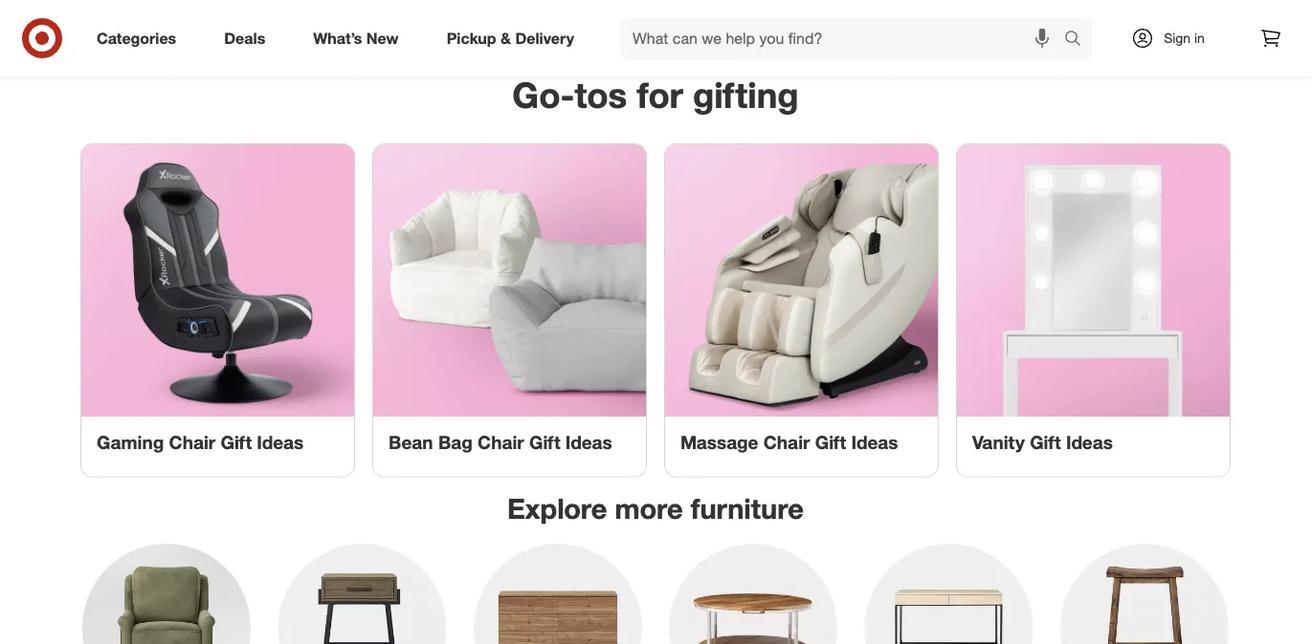 Task type: vqa. For each thing, say whether or not it's contained in the screenshot.
Gaming Chair Gift Ideas
yes



Task type: describe. For each thing, give the bounding box(es) containing it.
deals
[[224, 29, 265, 47]]

sign in
[[1164, 30, 1205, 46]]

4 ideas from the left
[[1066, 432, 1113, 454]]

tos
[[575, 73, 627, 116]]

bean bag chair gift ideas
[[389, 432, 612, 454]]

chair for gaming
[[169, 432, 216, 454]]

what's new
[[313, 29, 399, 47]]

explore
[[507, 493, 607, 527]]

pickup & delivery
[[447, 29, 574, 47]]

search
[[1056, 31, 1102, 49]]

gift inside "massage chair gift ideas" link
[[815, 432, 846, 454]]

1 ideas from the left
[[257, 432, 304, 454]]

furniture
[[691, 493, 804, 527]]

sign in link
[[1115, 17, 1234, 59]]

3 ideas from the left
[[851, 432, 898, 454]]

bean bag chair gift ideas link
[[373, 144, 646, 477]]

categories
[[97, 29, 176, 47]]

ideas inside 'link'
[[565, 432, 612, 454]]

gift inside vanity gift ideas link
[[1030, 432, 1061, 454]]

massage chair gift ideas link
[[665, 144, 938, 477]]

gift inside gaming chair gift ideas link
[[221, 432, 252, 454]]

pickup & delivery link
[[430, 17, 598, 59]]

explore more furniture
[[507, 493, 804, 527]]

vanity gift ideas
[[972, 432, 1113, 454]]

for
[[637, 73, 683, 116]]

gaming chair gift ideas link
[[81, 144, 354, 477]]

pickup
[[447, 29, 496, 47]]



Task type: locate. For each thing, give the bounding box(es) containing it.
sign
[[1164, 30, 1191, 46]]

more
[[615, 493, 683, 527]]

in
[[1194, 30, 1205, 46]]

3 chair from the left
[[763, 432, 810, 454]]

0 horizontal spatial chair
[[169, 432, 216, 454]]

new
[[366, 29, 399, 47]]

ideas
[[257, 432, 304, 454], [565, 432, 612, 454], [851, 432, 898, 454], [1066, 432, 1113, 454]]

vanity gift ideas link
[[957, 144, 1230, 477]]

what's new link
[[297, 17, 423, 59]]

chair right the "bag"
[[478, 432, 524, 454]]

gift inside bean bag chair gift ideas 'link'
[[529, 432, 560, 454]]

search button
[[1056, 17, 1102, 63]]

1 gift from the left
[[221, 432, 252, 454]]

4 gift from the left
[[1030, 432, 1061, 454]]

3 gift from the left
[[815, 432, 846, 454]]

bag
[[438, 432, 473, 454]]

what's
[[313, 29, 362, 47]]

&
[[500, 29, 511, 47]]

2 horizontal spatial chair
[[763, 432, 810, 454]]

carousel region
[[81, 0, 1230, 66]]

2 chair from the left
[[478, 432, 524, 454]]

chair for massage
[[763, 432, 810, 454]]

massage
[[680, 432, 758, 454]]

deals link
[[208, 17, 289, 59]]

massage chair gift ideas
[[680, 432, 898, 454]]

delivery
[[515, 29, 574, 47]]

vanity
[[972, 432, 1025, 454]]

categories link
[[80, 17, 200, 59]]

What can we help you find? suggestions appear below search field
[[621, 17, 1069, 59]]

chair inside 'link'
[[478, 432, 524, 454]]

gaming
[[97, 432, 164, 454]]

chair
[[169, 432, 216, 454], [478, 432, 524, 454], [763, 432, 810, 454]]

gifting
[[693, 73, 799, 116]]

1 chair from the left
[[169, 432, 216, 454]]

2 ideas from the left
[[565, 432, 612, 454]]

gaming chair gift ideas
[[97, 432, 304, 454]]

gift
[[221, 432, 252, 454], [529, 432, 560, 454], [815, 432, 846, 454], [1030, 432, 1061, 454]]

go-tos for gifting
[[512, 73, 799, 116]]

chair right the massage
[[763, 432, 810, 454]]

2 gift from the left
[[529, 432, 560, 454]]

bean
[[389, 432, 433, 454]]

1 horizontal spatial chair
[[478, 432, 524, 454]]

chair right gaming
[[169, 432, 216, 454]]

go-
[[512, 73, 575, 116]]



